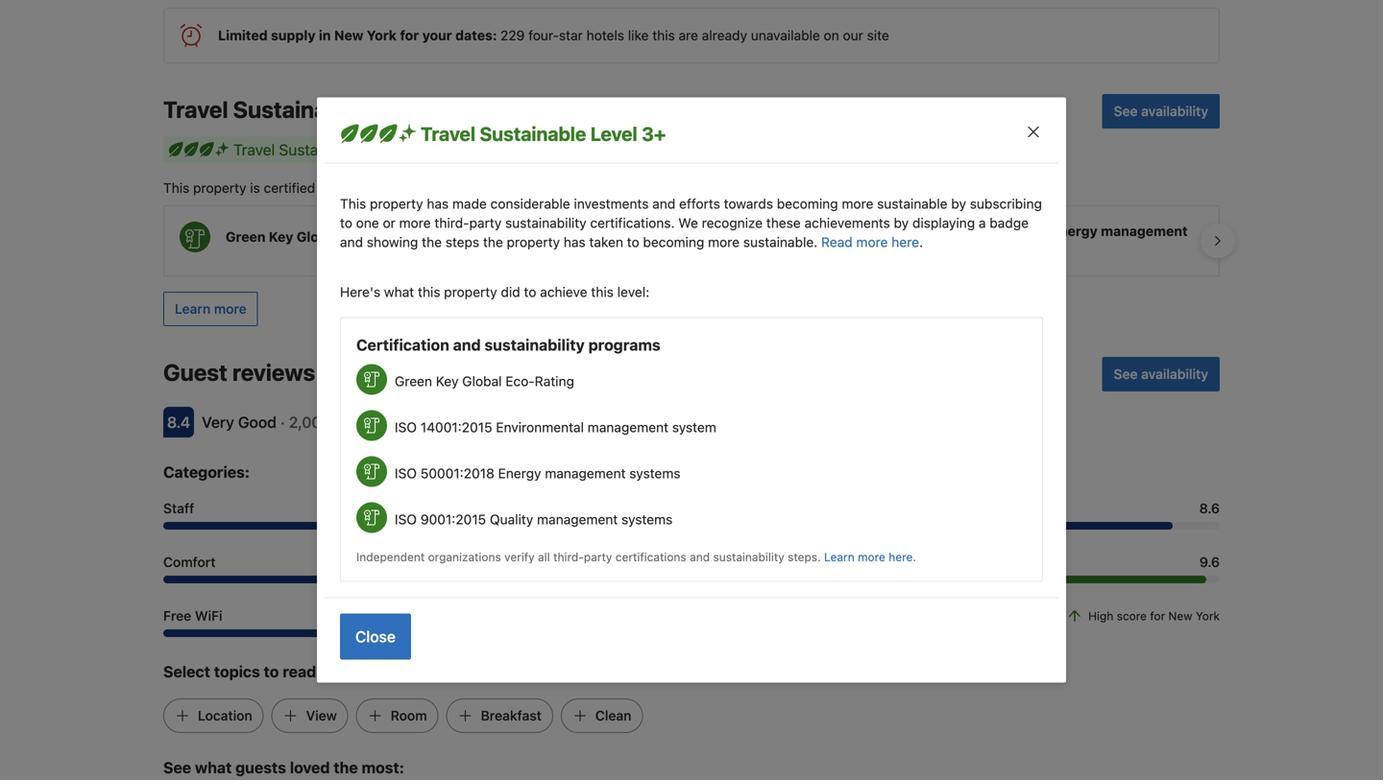 Task type: vqa. For each thing, say whether or not it's contained in the screenshot.
bottommost 14001:2015
yes



Task type: locate. For each thing, give the bounding box(es) containing it.
eco- left or
[[342, 229, 373, 245]]

1 horizontal spatial york
[[1196, 610, 1220, 623]]

property up or
[[370, 196, 423, 212]]

1 horizontal spatial for
[[562, 555, 579, 571]]

travel sustainable level 3+ up considerable
[[421, 122, 666, 145]]

property left is
[[193, 180, 246, 196]]

has left the "taken"
[[564, 234, 586, 250]]

0 vertical spatial all
[[431, 415, 444, 431]]

0 vertical spatial green key global eco-rating
[[226, 229, 416, 245]]

facilities 8.3 meter
[[523, 523, 860, 530]]

0 vertical spatial new
[[334, 27, 363, 43]]

iso 50001:2018 energy management systems down subscribing
[[940, 223, 1188, 258]]

guest reviews
[[163, 359, 315, 386]]

achieve
[[540, 284, 587, 300]]

sustainable
[[877, 196, 948, 212]]

green key global eco-rating down by: at the left top of page
[[226, 229, 416, 245]]

already
[[702, 27, 747, 43]]

availability
[[1141, 103, 1208, 119], [1141, 366, 1208, 382]]

has left made
[[427, 196, 449, 212]]

iso up independent
[[395, 512, 417, 528]]

this up one
[[340, 196, 366, 212]]

property
[[365, 96, 458, 123], [193, 180, 246, 196], [370, 196, 423, 212], [507, 234, 560, 250], [444, 284, 497, 300]]

high score for new york
[[1088, 610, 1220, 623]]

50001:2018 inside 'travel sustainable level 3+' dialog
[[420, 466, 494, 482]]

0 horizontal spatial read
[[396, 415, 427, 431]]

third-
[[434, 215, 469, 231], [553, 551, 584, 564]]

energy up 8.8
[[498, 466, 541, 482]]

management
[[1101, 223, 1188, 239], [583, 243, 670, 258], [588, 420, 668, 436], [545, 466, 626, 482], [537, 512, 618, 528]]

sustainability down considerable
[[505, 215, 586, 231]]

comfort 8.7 meter
[[163, 576, 500, 584]]

0 vertical spatial see availability
[[1114, 103, 1208, 119]]

global
[[297, 229, 339, 245], [462, 374, 502, 389]]

and down one
[[340, 234, 363, 250]]

by down sustainable
[[894, 215, 909, 231]]

management inside the iso 14001:2015 environmental management system
[[583, 243, 670, 258]]

1 vertical spatial see
[[1114, 366, 1138, 382]]

location
[[883, 555, 937, 571], [198, 708, 252, 724]]

1 horizontal spatial by
[[951, 196, 966, 212]]

by up displaying
[[951, 196, 966, 212]]

1 vertical spatial party
[[584, 551, 612, 564]]

3+ inside dialog
[[642, 122, 666, 145]]

2 horizontal spatial reviews
[[448, 415, 495, 431]]

iso 9001:2015 quality management systems
[[395, 512, 673, 528]]

this for this property has made considerable investments and efforts towards becoming more sustainable by subscribing to one or more third-party sustainability certifications. we recognize these achievements by displaying a badge and showing the steps the property has taken to becoming more sustainable.
[[340, 196, 366, 212]]

0 horizontal spatial .
[[913, 551, 916, 564]]

.
[[919, 234, 923, 250], [913, 551, 916, 564]]

by:
[[319, 180, 338, 196]]

1 vertical spatial 14001:2015
[[420, 420, 492, 436]]

iso
[[583, 223, 606, 239], [940, 223, 964, 239], [395, 420, 417, 436], [395, 466, 417, 482], [395, 512, 417, 528]]

iso 14001:2015 environmental management system
[[583, 223, 787, 258], [395, 420, 716, 436]]

the right loved
[[334, 759, 358, 778]]

0 vertical spatial iso 50001:2018 energy management systems
[[940, 223, 1188, 258]]

york left your
[[367, 27, 397, 43]]

becoming up these
[[777, 196, 838, 212]]

3+
[[642, 122, 666, 145], [404, 141, 423, 159]]

system inside carousel 'region'
[[673, 243, 721, 258]]

all right verify
[[538, 551, 550, 564]]

carousel region
[[148, 198, 1235, 284]]

limited supply in new york for your dates: 229 four-star hotels like this are already unavailable on our site
[[218, 27, 889, 43]]

rating down certification and sustainability programs at the left top
[[535, 374, 574, 389]]

0 horizontal spatial the
[[334, 759, 358, 778]]

what right here's
[[384, 284, 414, 300]]

1 horizontal spatial global
[[462, 374, 502, 389]]

money
[[583, 555, 626, 571]]

read more here .
[[821, 234, 923, 250]]

party down made
[[469, 215, 502, 231]]

eco-
[[342, 229, 373, 245], [505, 374, 535, 389]]

third- inside this property has made considerable investments and efforts towards becoming more sustainable by subscribing to one or more third-party sustainability certifications. we recognize these achievements by displaying a badge and showing the steps the property has taken to becoming more sustainable.
[[434, 215, 469, 231]]

learn up guest
[[175, 301, 211, 317]]

four-
[[528, 27, 559, 43]]

sustainability inside this property has made considerable investments and efforts towards becoming more sustainable by subscribing to one or more third-party sustainability certifications. we recognize these achievements by displaying a badge and showing the steps the property has taken to becoming more sustainable.
[[505, 215, 586, 231]]

0 horizontal spatial energy
[[498, 466, 541, 482]]

environmental inside carousel 'region'
[[691, 223, 787, 239]]

energy inside carousel 'region'
[[1051, 223, 1098, 239]]

0 vertical spatial see
[[1114, 103, 1138, 119]]

0 horizontal spatial level
[[364, 141, 400, 159]]

sustainable inside dialog
[[480, 122, 586, 145]]

2 horizontal spatial for
[[1150, 610, 1165, 623]]

green key global eco-rating down certification and sustainability programs at the left top
[[395, 374, 574, 389]]

0 horizontal spatial eco-
[[342, 229, 373, 245]]

0 horizontal spatial this
[[163, 180, 189, 196]]

0 vertical spatial 14001:2015
[[610, 223, 688, 239]]

location right 7.8
[[883, 555, 937, 571]]

wifi
[[195, 608, 222, 624]]

level
[[590, 122, 637, 145], [364, 141, 400, 159]]

2 vertical spatial sustainability
[[713, 551, 784, 564]]

what left the guests
[[195, 759, 232, 778]]

0 horizontal spatial becoming
[[643, 234, 704, 250]]

to
[[340, 215, 352, 231], [627, 234, 639, 250], [524, 284, 536, 300], [264, 663, 279, 681]]

1 vertical spatial by
[[894, 215, 909, 231]]

2 vertical spatial systems
[[621, 512, 673, 528]]

environmental
[[691, 223, 787, 239], [496, 420, 584, 436]]

0 vertical spatial has
[[427, 196, 449, 212]]

york down 9.6
[[1196, 610, 1220, 623]]

iso 50001:2018 energy management systems up the facilities
[[395, 466, 681, 482]]

14001:2015 inside carousel 'region'
[[610, 223, 688, 239]]

reviews right 2,007
[[333, 414, 388, 432]]

1 horizontal spatial eco-
[[505, 374, 535, 389]]

travel
[[163, 96, 228, 123], [421, 122, 475, 145], [233, 141, 275, 159]]

1 horizontal spatial iso 50001:2018 energy management systems
[[940, 223, 1188, 258]]

and left efforts
[[652, 196, 675, 212]]

rating up here's
[[373, 229, 416, 245]]

key inside carousel 'region'
[[269, 229, 293, 245]]

this up certification
[[418, 284, 440, 300]]

new right in
[[334, 27, 363, 43]]

0 vertical spatial .
[[919, 234, 923, 250]]

did
[[501, 284, 520, 300]]

sustainable down supply
[[233, 96, 360, 123]]

. down displaying
[[919, 234, 923, 250]]

reviews down certification and sustainability programs at the left top
[[448, 415, 495, 431]]

this inside this property has made considerable investments and efforts towards becoming more sustainable by subscribing to one or more third-party sustainability certifications. we recognize these achievements by displaying a badge and showing the steps the property has taken to becoming more sustainable.
[[340, 196, 366, 212]]

very good · 2,007 reviews
[[202, 414, 388, 432]]

green down certification
[[395, 374, 432, 389]]

iso down investments
[[583, 223, 606, 239]]

limited
[[218, 27, 268, 43]]

1 horizontal spatial .
[[919, 234, 923, 250]]

sustainable up by: at the left top of page
[[279, 141, 360, 159]]

energy right badge
[[1051, 223, 1098, 239]]

for right 'value'
[[562, 555, 579, 571]]

0 vertical spatial global
[[297, 229, 339, 245]]

0 horizontal spatial rating
[[373, 229, 416, 245]]

1 horizontal spatial environmental
[[691, 223, 787, 239]]

1 horizontal spatial reviews
[[333, 414, 388, 432]]

energy
[[1051, 223, 1098, 239], [498, 466, 541, 482]]

1 horizontal spatial 3+
[[642, 122, 666, 145]]

read down certification
[[396, 415, 427, 431]]

50001:2018
[[967, 223, 1048, 239], [420, 466, 494, 482]]

travel up made
[[421, 122, 475, 145]]

york
[[367, 27, 397, 43], [1196, 610, 1220, 623]]

environmental down towards
[[691, 223, 787, 239]]

1 horizontal spatial read
[[821, 234, 853, 250]]

see availability for travel sustainable property
[[1114, 103, 1208, 119]]

availability for guest reviews
[[1141, 366, 1208, 382]]

learn right steps.
[[824, 551, 854, 564]]

york for for
[[1196, 610, 1220, 623]]

0 horizontal spatial location
[[198, 708, 252, 724]]

1 vertical spatial new
[[1168, 610, 1192, 623]]

rated very good element
[[202, 414, 277, 432]]

1 vertical spatial .
[[913, 551, 916, 564]]

level up or
[[364, 141, 400, 159]]

new
[[334, 27, 363, 43], [1168, 610, 1192, 623]]

1 vertical spatial york
[[1196, 610, 1220, 623]]

rating
[[373, 229, 416, 245], [535, 374, 574, 389]]

what inside 'travel sustainable level 3+' dialog
[[384, 284, 414, 300]]

1 vertical spatial global
[[462, 374, 502, 389]]

all down certification
[[431, 415, 444, 431]]

3+ up the showing
[[404, 141, 423, 159]]

more right or
[[399, 215, 431, 231]]

0 horizontal spatial this
[[418, 284, 440, 300]]

travel down the limited
[[163, 96, 228, 123]]

this left is
[[163, 180, 189, 196]]

0 vertical spatial 50001:2018
[[967, 223, 1048, 239]]

this left are
[[652, 27, 675, 43]]

0 vertical spatial third-
[[434, 215, 469, 231]]

sustainable
[[233, 96, 360, 123], [480, 122, 586, 145], [279, 141, 360, 159]]

0 horizontal spatial all
[[431, 415, 444, 431]]

and
[[652, 196, 675, 212], [340, 234, 363, 250], [453, 336, 481, 354], [690, 551, 710, 564]]

the
[[422, 234, 442, 250], [483, 234, 503, 250], [334, 759, 358, 778]]

see
[[1114, 103, 1138, 119], [1114, 366, 1138, 382], [163, 759, 191, 778]]

1 horizontal spatial level
[[590, 122, 637, 145]]

supply
[[271, 27, 316, 43]]

this for this property is certified by:
[[163, 180, 189, 196]]

0 vertical spatial environmental
[[691, 223, 787, 239]]

0 horizontal spatial has
[[427, 196, 449, 212]]

1 vertical spatial what
[[195, 759, 232, 778]]

for
[[400, 27, 419, 43], [562, 555, 579, 571], [1150, 610, 1165, 623]]

more up the achievements
[[842, 196, 873, 212]]

key down certified
[[269, 229, 293, 245]]

here
[[892, 234, 919, 250], [889, 551, 913, 564]]

more down the achievements
[[856, 234, 888, 250]]

1 horizontal spatial this
[[340, 196, 366, 212]]

travel sustainable level 3+ inside dialog
[[421, 122, 666, 145]]

14001:2015
[[610, 223, 688, 239], [420, 420, 492, 436]]

0 horizontal spatial what
[[195, 759, 232, 778]]

iso 14001:2015 environmental management system down efforts
[[583, 223, 787, 258]]

1 availability from the top
[[1141, 103, 1208, 119]]

eco- inside carousel 'region'
[[342, 229, 373, 245]]

1 see availability button from the top
[[1102, 94, 1220, 129]]

0 vertical spatial iso 14001:2015 environmental management system
[[583, 223, 787, 258]]

1 horizontal spatial travel
[[233, 141, 275, 159]]

1 vertical spatial system
[[672, 420, 716, 436]]

1 vertical spatial third-
[[553, 551, 584, 564]]

see availability for guest reviews
[[1114, 366, 1208, 382]]

for right the score
[[1150, 610, 1165, 623]]

sustainable.
[[743, 234, 818, 250]]

green key global eco-rating
[[226, 229, 416, 245], [395, 374, 574, 389]]

eco- inside 'travel sustainable level 3+' dialog
[[505, 374, 535, 389]]

becoming down we
[[643, 234, 704, 250]]

key
[[269, 229, 293, 245], [436, 374, 459, 389]]

1 horizontal spatial third-
[[553, 551, 584, 564]]

1 vertical spatial location
[[198, 708, 252, 724]]

on
[[824, 27, 839, 43]]

0 vertical spatial read
[[821, 234, 853, 250]]

read inside 'travel sustainable level 3+' dialog
[[821, 234, 853, 250]]

1 vertical spatial energy
[[498, 466, 541, 482]]

cleanliness 8.6 meter
[[883, 523, 1220, 530]]

availability for travel sustainable property
[[1141, 103, 1208, 119]]

8.8
[[480, 501, 500, 517]]

1 vertical spatial eco-
[[505, 374, 535, 389]]

1 vertical spatial green
[[395, 374, 432, 389]]

more up guest reviews
[[214, 301, 247, 317]]

0 horizontal spatial third-
[[434, 215, 469, 231]]

green inside 'travel sustainable level 3+' dialog
[[395, 374, 432, 389]]

0 vertical spatial learn
[[175, 301, 211, 317]]

1 horizontal spatial becoming
[[777, 196, 838, 212]]

1 vertical spatial iso 14001:2015 environmental management system
[[395, 420, 716, 436]]

staff 8.8 meter
[[163, 523, 500, 530]]

50001:2018 up 9001:2015
[[420, 466, 494, 482]]

are
[[679, 27, 698, 43]]

level up investments
[[590, 122, 637, 145]]

2 see availability button from the top
[[1102, 357, 1220, 392]]

to down certifications.
[[627, 234, 639, 250]]

new right the score
[[1168, 610, 1192, 623]]

1 vertical spatial see availability
[[1114, 366, 1208, 382]]

1 vertical spatial 50001:2018
[[420, 466, 494, 482]]

. right 7.8
[[913, 551, 916, 564]]

here right 7.8
[[889, 551, 913, 564]]

·
[[280, 414, 285, 432]]

green down this property is certified by:
[[226, 229, 265, 245]]

iso inside the iso 14001:2015 environmental management system
[[583, 223, 606, 239]]

1 horizontal spatial rating
[[535, 374, 574, 389]]

read down the achievements
[[821, 234, 853, 250]]

50001:2018 down subscribing
[[967, 223, 1048, 239]]

1 vertical spatial read
[[396, 415, 427, 431]]

for left your
[[400, 27, 419, 43]]

2 availability from the top
[[1141, 366, 1208, 382]]

level inside 'travel sustainable level 3+' dialog
[[590, 122, 637, 145]]

0 vertical spatial eco-
[[342, 229, 373, 245]]

here's
[[340, 284, 380, 300]]

review categories element
[[163, 461, 250, 484]]

new for in
[[334, 27, 363, 43]]

here down sustainable
[[892, 234, 919, 250]]

to left one
[[340, 215, 352, 231]]

1 horizontal spatial all
[[538, 551, 550, 564]]

system down guest reviews element
[[672, 420, 716, 436]]

0 horizontal spatial environmental
[[496, 420, 584, 436]]

value for money 7.8 meter
[[523, 576, 860, 584]]

verify
[[504, 551, 535, 564]]

certifications.
[[590, 215, 675, 231]]

systems up facilities 8.3 meter
[[629, 466, 681, 482]]

see availability
[[1114, 103, 1208, 119], [1114, 366, 1208, 382]]

1 horizontal spatial location
[[883, 555, 937, 571]]

1 see availability from the top
[[1114, 103, 1208, 119]]

1 horizontal spatial new
[[1168, 610, 1192, 623]]

2 see availability from the top
[[1114, 366, 1208, 382]]

travel up is
[[233, 141, 275, 159]]

1 horizontal spatial green
[[395, 374, 432, 389]]

1 vertical spatial learn
[[824, 551, 854, 564]]

0 vertical spatial key
[[269, 229, 293, 245]]

0 horizontal spatial new
[[334, 27, 363, 43]]

systems up certifications
[[621, 512, 673, 528]]

0 horizontal spatial learn
[[175, 301, 211, 317]]

global down by: at the left top of page
[[297, 229, 339, 245]]

1 vertical spatial green key global eco-rating
[[395, 374, 574, 389]]

iso 50001:2018 energy management systems
[[940, 223, 1188, 258], [395, 466, 681, 482]]

sustainable up considerable
[[480, 122, 586, 145]]

iso 14001:2015 environmental management system up the facilities
[[395, 420, 716, 436]]

this
[[163, 180, 189, 196], [340, 196, 366, 212]]

1 vertical spatial iso 50001:2018 energy management systems
[[395, 466, 681, 482]]

or
[[383, 215, 396, 231]]

green
[[226, 229, 265, 245], [395, 374, 432, 389]]

8.7
[[481, 555, 500, 571]]

third- right verify
[[553, 551, 584, 564]]

this left level:
[[591, 284, 614, 300]]

0 horizontal spatial 3+
[[404, 141, 423, 159]]

the left steps on the left top of page
[[422, 234, 442, 250]]

0 vertical spatial york
[[367, 27, 397, 43]]

3+ up investments
[[642, 122, 666, 145]]

and up "value for money 7.8" meter
[[690, 551, 710, 564]]

9001:2015
[[420, 512, 486, 528]]

location down topics on the left bottom
[[198, 708, 252, 724]]

1 vertical spatial environmental
[[496, 420, 584, 436]]

all
[[431, 415, 444, 431], [538, 551, 550, 564]]

property down your
[[365, 96, 458, 123]]

new for for
[[1168, 610, 1192, 623]]

system down we
[[673, 243, 721, 258]]

0 horizontal spatial 50001:2018
[[420, 466, 494, 482]]

0 horizontal spatial iso 50001:2018 energy management systems
[[395, 466, 681, 482]]

0 vertical spatial system
[[673, 243, 721, 258]]

sustainability down did
[[485, 336, 585, 354]]

made
[[452, 196, 487, 212]]

global down certification and sustainability programs at the left top
[[462, 374, 502, 389]]

third- up steps on the left top of page
[[434, 215, 469, 231]]

party left certifications
[[584, 551, 612, 564]]

read
[[821, 234, 853, 250], [396, 415, 427, 431]]

independent
[[356, 551, 425, 564]]

and down here's what this property did to achieve this level:
[[453, 336, 481, 354]]

see availability button
[[1102, 94, 1220, 129], [1102, 357, 1220, 392]]



Task type: describe. For each thing, give the bounding box(es) containing it.
like
[[628, 27, 649, 43]]

facilities
[[523, 501, 579, 517]]

hotels
[[586, 27, 624, 43]]

very
[[202, 414, 234, 432]]

towards
[[724, 196, 773, 212]]

achievements
[[804, 215, 890, 231]]

1 vertical spatial becoming
[[643, 234, 704, 250]]

read for read all reviews
[[396, 415, 427, 431]]

see for travel sustainable property
[[1114, 103, 1138, 119]]

1 horizontal spatial party
[[584, 551, 612, 564]]

system inside 'travel sustainable level 3+' dialog
[[672, 420, 716, 436]]

guest reviews element
[[163, 357, 1095, 388]]

free
[[163, 608, 191, 624]]

see for guest reviews
[[1114, 366, 1138, 382]]

2 horizontal spatial this
[[652, 27, 675, 43]]

programs
[[588, 336, 660, 354]]

all inside 'travel sustainable level 3+' dialog
[[538, 551, 550, 564]]

here's what this property did to achieve this level:
[[340, 284, 649, 300]]

good
[[238, 414, 277, 432]]

travel sustainable level 3+ up by: at the left top of page
[[233, 141, 423, 159]]

displaying
[[912, 215, 975, 231]]

14001:2015 inside 'travel sustainable level 3+' dialog
[[420, 420, 492, 436]]

1 vertical spatial systems
[[629, 466, 681, 482]]

free wifi 8.5 meter
[[163, 630, 500, 638]]

level:
[[617, 284, 649, 300]]

see availability button for travel sustainable property
[[1102, 94, 1220, 129]]

high
[[1088, 610, 1113, 623]]

recognize
[[702, 215, 763, 231]]

green inside carousel 'region'
[[226, 229, 265, 245]]

most:
[[362, 759, 404, 778]]

1 vertical spatial sustainability
[[485, 336, 585, 354]]

this property is certified by:
[[163, 180, 338, 196]]

comfort
[[163, 555, 216, 571]]

score
[[1117, 610, 1147, 623]]

more inside "button"
[[214, 301, 247, 317]]

rating inside carousel 'region'
[[373, 229, 416, 245]]

considerable
[[490, 196, 570, 212]]

certified
[[264, 180, 315, 196]]

york for in
[[367, 27, 397, 43]]

to right did
[[524, 284, 536, 300]]

learn more button
[[163, 292, 258, 327]]

rating inside 'travel sustainable level 3+' dialog
[[535, 374, 574, 389]]

location 9.6 meter
[[883, 576, 1220, 584]]

travel sustainable property
[[163, 96, 458, 123]]

read more here button
[[821, 233, 919, 252]]

categories:
[[163, 463, 250, 482]]

learn inside "button"
[[175, 301, 211, 317]]

is
[[250, 180, 260, 196]]

property down considerable
[[507, 234, 560, 250]]

to left read
[[264, 663, 279, 681]]

scored 8.4 element
[[163, 407, 194, 438]]

key inside 'travel sustainable level 3+' dialog
[[436, 374, 459, 389]]

a
[[979, 215, 986, 231]]

showing
[[367, 234, 418, 250]]

green key global eco-rating inside carousel 'region'
[[226, 229, 416, 245]]

guests
[[235, 759, 286, 778]]

iso down read all reviews
[[395, 466, 417, 482]]

environmental inside 'travel sustainable level 3+' dialog
[[496, 420, 584, 436]]

breakfast
[[481, 708, 542, 724]]

iso 50001:2018 energy management systems inside carousel 'region'
[[940, 223, 1188, 258]]

systems inside carousel 'region'
[[940, 243, 996, 258]]

what for see
[[195, 759, 232, 778]]

steps
[[445, 234, 479, 250]]

1 horizontal spatial the
[[422, 234, 442, 250]]

close button
[[340, 614, 411, 660]]

site
[[867, 27, 889, 43]]

efforts
[[679, 196, 720, 212]]

certification and sustainability programs
[[356, 336, 660, 354]]

learn more here link
[[824, 551, 913, 564]]

learn inside 'travel sustainable level 3+' dialog
[[824, 551, 854, 564]]

select topics to read reviews:
[[163, 663, 382, 681]]

2 vertical spatial for
[[1150, 610, 1165, 623]]

8.6
[[1199, 501, 1220, 517]]

more down recognize
[[708, 234, 740, 250]]

dates:
[[455, 27, 497, 43]]

steps.
[[788, 551, 821, 564]]

our
[[843, 27, 863, 43]]

50001:2018 inside carousel 'region'
[[967, 223, 1048, 239]]

star
[[559, 27, 583, 43]]

learn more
[[175, 301, 247, 317]]

0 horizontal spatial by
[[894, 215, 909, 231]]

value
[[523, 555, 558, 571]]

party inside this property has made considerable investments and efforts towards becoming more sustainable by subscribing to one or more third-party sustainability certifications. we recognize these achievements by displaying a badge and showing the steps the property has taken to becoming more sustainable.
[[469, 215, 502, 231]]

iso 14001:2015 environmental management system inside 'travel sustainable level 3+' dialog
[[395, 420, 716, 436]]

value for money
[[523, 555, 626, 571]]

loved
[[290, 759, 330, 778]]

free wifi
[[163, 608, 222, 624]]

read all reviews
[[396, 415, 495, 431]]

certification
[[356, 336, 449, 354]]

we
[[678, 215, 698, 231]]

read for read more here .
[[821, 234, 853, 250]]

1 vertical spatial here
[[889, 551, 913, 564]]

see what guests loved the most:
[[163, 759, 404, 778]]

select
[[163, 663, 210, 681]]

0 vertical spatial by
[[951, 196, 966, 212]]

this property has made considerable investments and efforts towards becoming more sustainable by subscribing to one or more third-party sustainability certifications. we recognize these achievements by displaying a badge and showing the steps the property has taken to becoming more sustainable.
[[340, 196, 1042, 250]]

iso 14001:2015 environmental management system inside carousel 'region'
[[583, 223, 787, 258]]

room
[[391, 708, 427, 724]]

more right steps.
[[858, 551, 885, 564]]

property left did
[[444, 284, 497, 300]]

read
[[283, 663, 316, 681]]

0 vertical spatial location
[[883, 555, 937, 571]]

0 horizontal spatial travel
[[163, 96, 228, 123]]

iso down certification
[[395, 420, 417, 436]]

view
[[306, 708, 337, 724]]

your
[[422, 27, 452, 43]]

guest
[[163, 359, 227, 386]]

organizations
[[428, 551, 501, 564]]

in
[[319, 27, 331, 43]]

0 vertical spatial for
[[400, 27, 419, 43]]

iso left a
[[940, 223, 964, 239]]

energy inside 'travel sustainable level 3+' dialog
[[498, 466, 541, 482]]

reviews:
[[320, 663, 382, 681]]

1 vertical spatial for
[[562, 555, 579, 571]]

subscribing
[[970, 196, 1042, 212]]

independent organizations verify all third-party certifications and sustainability steps. learn more here .
[[356, 551, 916, 564]]

taken
[[589, 234, 623, 250]]

certifications
[[615, 551, 686, 564]]

global inside carousel 'region'
[[297, 229, 339, 245]]

topics
[[214, 663, 260, 681]]

2 horizontal spatial the
[[483, 234, 503, 250]]

badge
[[990, 215, 1029, 231]]

iso 50001:2018 energy management systems inside 'travel sustainable level 3+' dialog
[[395, 466, 681, 482]]

travel sustainable level 3+ dialog
[[294, 74, 1089, 706]]

2 vertical spatial see
[[163, 759, 191, 778]]

investments
[[574, 196, 649, 212]]

2,007
[[289, 414, 330, 432]]

0 horizontal spatial reviews
[[232, 359, 315, 386]]

1 horizontal spatial has
[[564, 234, 586, 250]]

0 vertical spatial here
[[892, 234, 919, 250]]

0 vertical spatial becoming
[[777, 196, 838, 212]]

1 horizontal spatial this
[[591, 284, 614, 300]]

unavailable
[[751, 27, 820, 43]]

see availability button for guest reviews
[[1102, 357, 1220, 392]]

global inside 'travel sustainable level 3+' dialog
[[462, 374, 502, 389]]

one
[[356, 215, 379, 231]]

what for here's
[[384, 284, 414, 300]]

these
[[766, 215, 801, 231]]

8.4
[[167, 414, 190, 432]]

7.8
[[841, 555, 860, 571]]

travel inside dialog
[[421, 122, 475, 145]]

close
[[355, 628, 396, 646]]

green key global eco-rating inside 'travel sustainable level 3+' dialog
[[395, 374, 574, 389]]

quality
[[490, 512, 533, 528]]

staff
[[163, 501, 194, 517]]



